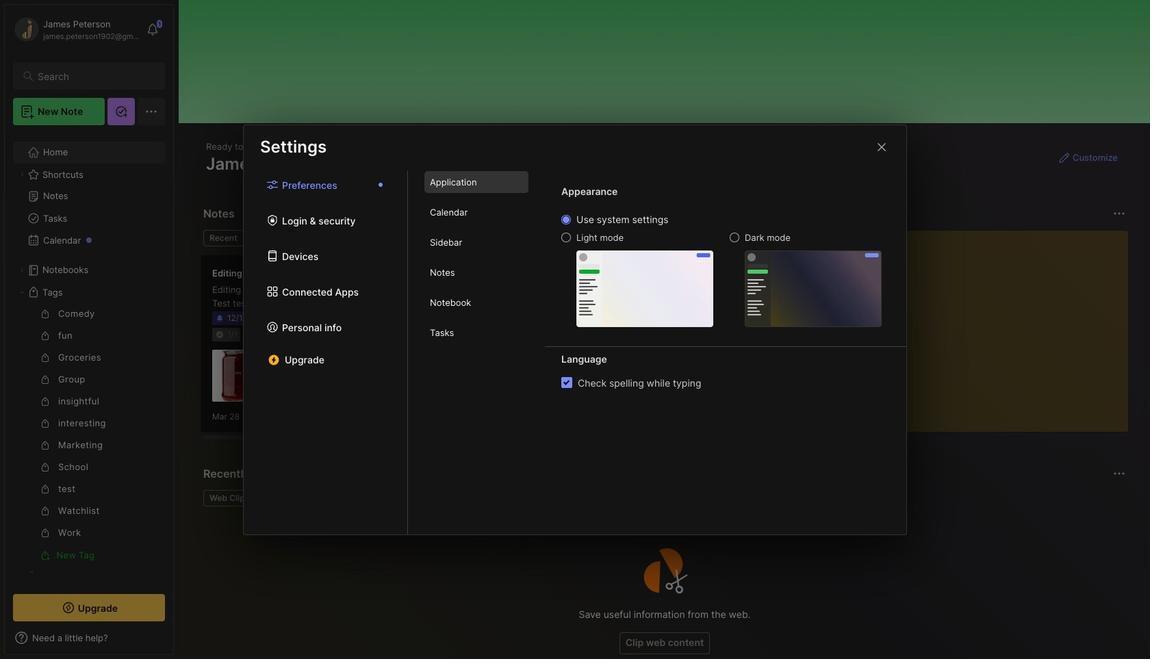 Task type: describe. For each thing, give the bounding box(es) containing it.
1 tab list from the left
[[244, 171, 408, 534]]

Start writing… text field
[[842, 231, 1128, 421]]

Search text field
[[38, 70, 153, 83]]

expand notebooks image
[[18, 266, 26, 275]]

main element
[[0, 0, 178, 659]]



Task type: locate. For each thing, give the bounding box(es) containing it.
expand tags image
[[18, 288, 26, 296]]

group
[[13, 303, 157, 566]]

tree inside main element
[[5, 134, 173, 618]]

None radio
[[561, 215, 571, 225], [561, 233, 571, 242], [730, 233, 740, 242], [561, 215, 571, 225], [561, 233, 571, 242], [730, 233, 740, 242]]

thumbnail image
[[212, 350, 264, 402]]

tab
[[425, 171, 529, 193], [425, 201, 529, 223], [203, 230, 244, 247], [425, 231, 529, 253], [425, 262, 529, 283], [425, 292, 529, 314], [425, 322, 529, 344], [203, 490, 256, 507]]

group inside main element
[[13, 303, 157, 566]]

option group
[[561, 214, 882, 327]]

2 tab list from the left
[[408, 171, 545, 534]]

row group
[[201, 255, 1150, 441]]

tree
[[5, 134, 173, 618]]

none search field inside main element
[[38, 68, 153, 84]]

close image
[[874, 139, 890, 155]]

None checkbox
[[561, 377, 572, 388]]

tab list
[[244, 171, 408, 534], [408, 171, 545, 534]]

None search field
[[38, 68, 153, 84]]



Task type: vqa. For each thing, say whether or not it's contained in the screenshot.
1st tab list from right
yes



